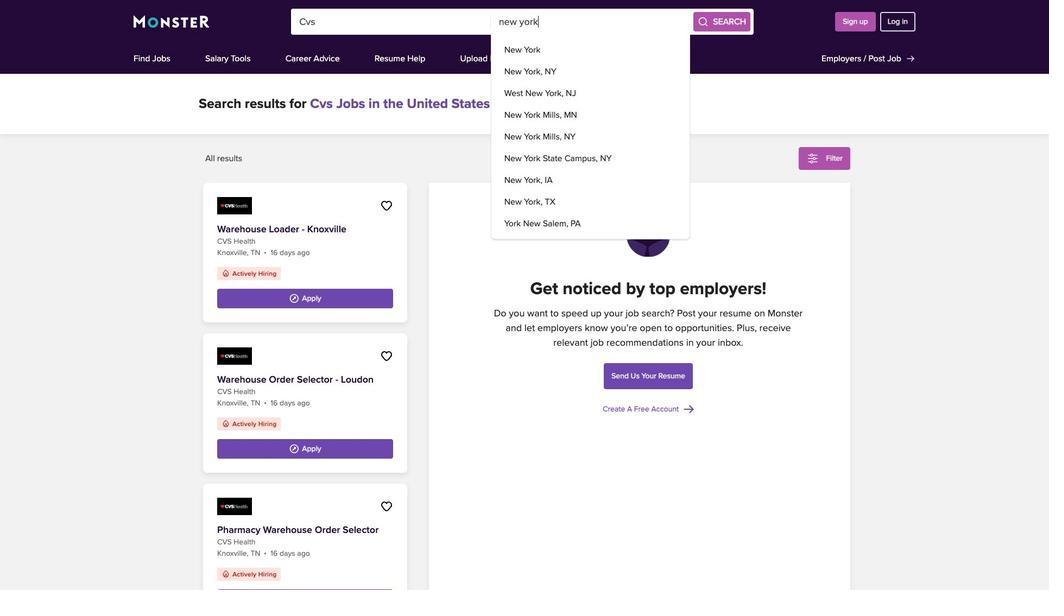 Task type: describe. For each thing, give the bounding box(es) containing it.
monster image
[[134, 15, 210, 28]]

save this job image for the warehouse order selector - loudon at cvs health element
[[380, 350, 393, 363]]

6 option from the top
[[491, 148, 690, 169]]

9 option from the top
[[491, 213, 690, 235]]

Search jobs, keywords, companies search field
[[291, 9, 491, 35]]

5 option from the top
[[491, 126, 690, 148]]

1 option from the top
[[491, 39, 690, 61]]

save this job image
[[380, 500, 393, 513]]

2 option from the top
[[491, 61, 690, 83]]

cvs health logo image for pharmacy warehouse order selector at cvs health element
[[217, 498, 252, 515]]

cvs health logo image for warehouse loader - knoxville at cvs health element
[[217, 197, 252, 215]]

Enter location or "remote" search field
[[491, 9, 691, 35]]



Task type: locate. For each thing, give the bounding box(es) containing it.
warehouse loader - knoxville at cvs health element
[[203, 183, 407, 323]]

1 vertical spatial cvs health logo image
[[217, 348, 252, 365]]

cvs health logo image inside the warehouse order selector - loudon at cvs health element
[[217, 348, 252, 365]]

1 save this job image from the top
[[380, 199, 393, 212]]

0 vertical spatial cvs health logo image
[[217, 197, 252, 215]]

1 vertical spatial save this job image
[[380, 350, 393, 363]]

8 option from the top
[[491, 191, 690, 213]]

cvs health logo image inside pharmacy warehouse order selector at cvs health element
[[217, 498, 252, 515]]

option
[[491, 39, 690, 61], [491, 61, 690, 83], [491, 83, 690, 104], [491, 104, 690, 126], [491, 126, 690, 148], [491, 148, 690, 169], [491, 169, 690, 191], [491, 191, 690, 213], [491, 213, 690, 235]]

cvs health logo image
[[217, 197, 252, 215], [217, 348, 252, 365], [217, 498, 252, 515]]

cvs health logo image for the warehouse order selector - loudon at cvs health element
[[217, 348, 252, 365]]

warehouse order selector - loudon at cvs health element
[[203, 334, 407, 473]]

7 option from the top
[[491, 169, 690, 191]]

save this job image inside warehouse loader - knoxville at cvs health element
[[380, 199, 393, 212]]

cvs health logo image inside warehouse loader - knoxville at cvs health element
[[217, 197, 252, 215]]

filter image
[[807, 152, 820, 165], [807, 152, 820, 165]]

3 cvs health logo image from the top
[[217, 498, 252, 515]]

3 option from the top
[[491, 83, 690, 104]]

2 vertical spatial cvs health logo image
[[217, 498, 252, 515]]

save this job image
[[380, 199, 393, 212], [380, 350, 393, 363]]

1 cvs health logo image from the top
[[217, 197, 252, 215]]

4 option from the top
[[491, 104, 690, 126]]

pharmacy warehouse order selector at cvs health element
[[203, 484, 407, 590]]

save this job image inside the warehouse order selector - loudon at cvs health element
[[380, 350, 393, 363]]

save this job image for warehouse loader - knoxville at cvs health element
[[380, 199, 393, 212]]

2 cvs health logo image from the top
[[217, 348, 252, 365]]

2 save this job image from the top
[[380, 350, 393, 363]]

0 vertical spatial save this job image
[[380, 199, 393, 212]]



